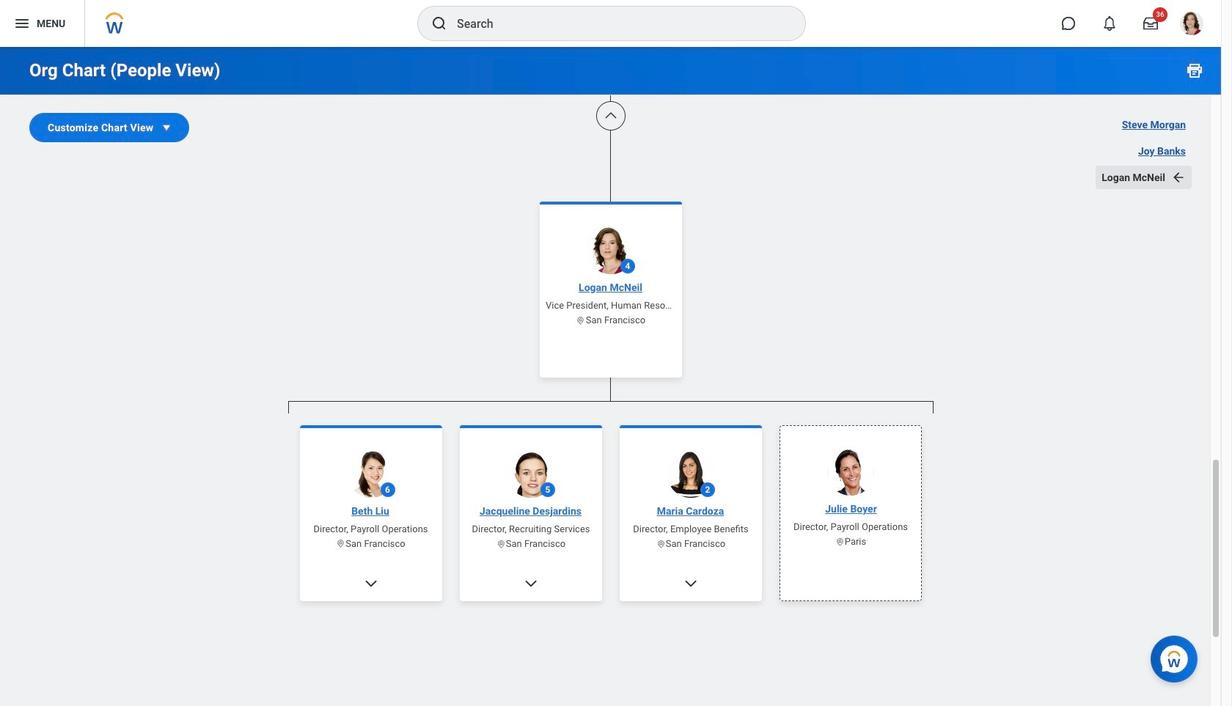 Task type: describe. For each thing, give the bounding box(es) containing it.
profile logan mcneil image
[[1180, 12, 1204, 38]]

arrow left image
[[1172, 170, 1186, 185]]

inbox large image
[[1144, 16, 1158, 31]]

chevron up image
[[603, 109, 618, 123]]

2 horizontal spatial location image
[[576, 315, 586, 325]]

justify image
[[13, 15, 31, 32]]

1 horizontal spatial location image
[[835, 537, 845, 547]]

chevron down image
[[683, 576, 698, 591]]

location image for first chevron down icon from left
[[336, 539, 346, 549]]

Search Workday  search field
[[457, 7, 775, 40]]

notifications large image
[[1103, 16, 1117, 31]]

search image
[[431, 15, 448, 32]]

print org chart image
[[1186, 62, 1204, 79]]

0 horizontal spatial location image
[[656, 539, 666, 549]]



Task type: locate. For each thing, give the bounding box(es) containing it.
location image
[[576, 315, 586, 325], [336, 539, 346, 549], [496, 539, 506, 549]]

main content
[[0, 0, 1221, 706]]

1 horizontal spatial location image
[[496, 539, 506, 549]]

1 chevron down image from the left
[[363, 576, 378, 591]]

chevron down image
[[363, 576, 378, 591], [523, 576, 538, 591]]

1 horizontal spatial chevron down image
[[523, 576, 538, 591]]

logan mcneil, logan mcneil, 4 direct reports element
[[288, 413, 933, 706]]

caret down image
[[159, 120, 174, 135]]

location image for 1st chevron down icon from right
[[496, 539, 506, 549]]

0 horizontal spatial chevron down image
[[363, 576, 378, 591]]

0 horizontal spatial location image
[[336, 539, 346, 549]]

location image
[[835, 537, 845, 547], [656, 539, 666, 549]]

2 chevron down image from the left
[[523, 576, 538, 591]]



Task type: vqa. For each thing, say whether or not it's contained in the screenshot.
Select to filter grid data image
no



